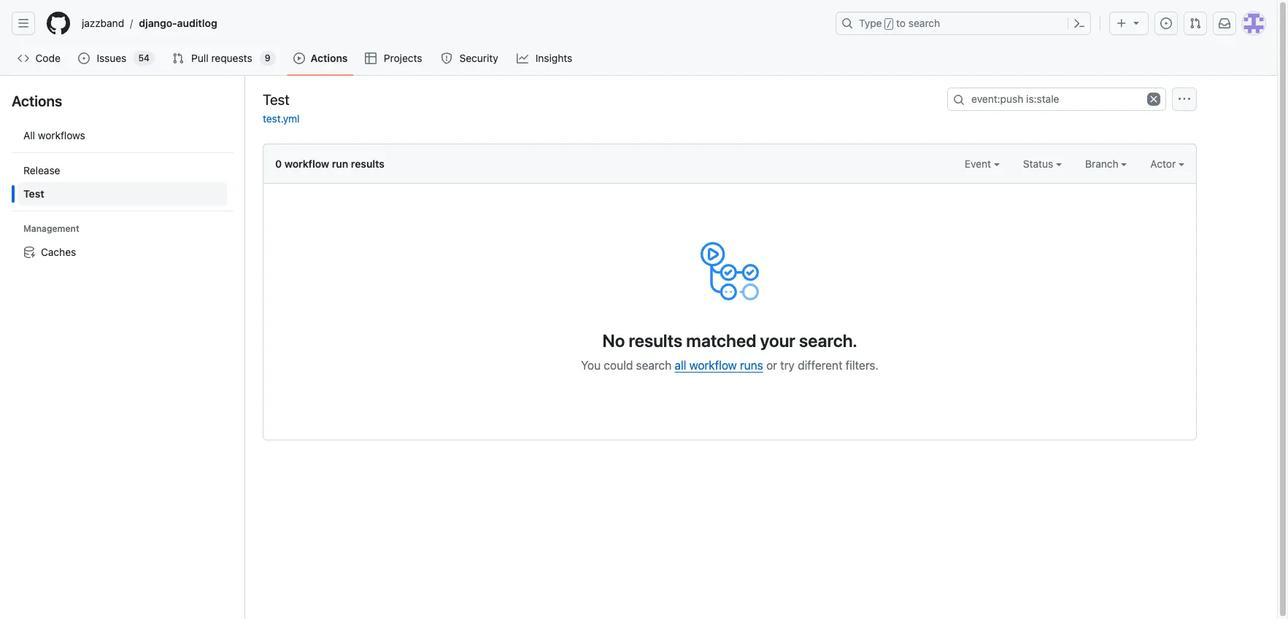 Task type: locate. For each thing, give the bounding box(es) containing it.
git pull request image left notifications image
[[1190, 18, 1202, 29]]

1 vertical spatial workflow
[[690, 359, 737, 372]]

test up test.yml
[[263, 91, 290, 108]]

security
[[460, 52, 499, 64]]

test.yml
[[263, 112, 300, 125]]

filter workflows element
[[18, 159, 227, 206]]

event button
[[965, 156, 1000, 172]]

None search field
[[948, 88, 1167, 111]]

1 horizontal spatial results
[[629, 331, 683, 351]]

workflow right 0
[[285, 158, 329, 170]]

9
[[265, 53, 271, 64]]

git pull request image for issue opened icon
[[172, 53, 184, 64]]

1 vertical spatial list
[[12, 118, 233, 270]]

different
[[798, 359, 843, 372]]

workflow
[[285, 158, 329, 170], [690, 359, 737, 372]]

jazzband / django-auditlog
[[82, 17, 217, 30]]

caches
[[41, 246, 76, 259]]

workflow down matched
[[690, 359, 737, 372]]

1 horizontal spatial search
[[909, 17, 941, 29]]

all
[[675, 359, 687, 372]]

issue opened image
[[78, 53, 90, 64]]

results up all
[[629, 331, 683, 351]]

clear filters image
[[1148, 93, 1161, 106]]

code image
[[18, 53, 29, 64]]

test inside filter workflows element
[[23, 188, 44, 200]]

results right run
[[351, 158, 385, 170]]

jazzband
[[82, 17, 124, 29]]

actions
[[311, 52, 348, 64], [12, 93, 62, 110]]

test
[[263, 91, 290, 108], [23, 188, 44, 200]]

git pull request image for issue opened image
[[1190, 18, 1202, 29]]

0 vertical spatial search
[[909, 17, 941, 29]]

1 vertical spatial git pull request image
[[172, 53, 184, 64]]

caches link
[[18, 241, 227, 264]]

0 horizontal spatial search
[[636, 359, 672, 372]]

your
[[761, 331, 796, 351]]

list containing jazzband
[[76, 12, 827, 35]]

1 horizontal spatial test
[[263, 91, 290, 108]]

status button
[[1024, 156, 1063, 172]]

or
[[767, 359, 778, 372]]

0 horizontal spatial workflow
[[285, 158, 329, 170]]

git pull request image left pull
[[172, 53, 184, 64]]

run
[[332, 158, 349, 170]]

0
[[275, 158, 282, 170]]

git pull request image
[[1190, 18, 1202, 29], [172, 53, 184, 64]]

try
[[781, 359, 795, 372]]

1 horizontal spatial actions
[[311, 52, 348, 64]]

search image
[[954, 94, 965, 106]]

all workflows link
[[18, 124, 227, 148]]

0 horizontal spatial test
[[23, 188, 44, 200]]

you
[[581, 359, 601, 372]]

0 vertical spatial actions
[[311, 52, 348, 64]]

plus image
[[1117, 18, 1128, 29]]

1 vertical spatial test
[[23, 188, 44, 200]]

github actions image
[[701, 242, 759, 301]]

/ left django-
[[130, 17, 133, 30]]

projects
[[384, 52, 423, 64]]

jazzband link
[[76, 12, 130, 35]]

0 vertical spatial results
[[351, 158, 385, 170]]

list
[[76, 12, 827, 35], [12, 118, 233, 270]]

search right to
[[909, 17, 941, 29]]

1 horizontal spatial workflow
[[690, 359, 737, 372]]

/ inside type / to search
[[887, 19, 892, 29]]

1 vertical spatial search
[[636, 359, 672, 372]]

could
[[604, 359, 633, 372]]

all workflow runs link
[[675, 359, 764, 372]]

actor button
[[1151, 156, 1185, 172]]

all workflows
[[23, 129, 85, 142]]

/ for type
[[887, 19, 892, 29]]

actions right play image
[[311, 52, 348, 64]]

0 horizontal spatial /
[[130, 17, 133, 30]]

auditlog
[[177, 17, 217, 29]]

release link
[[18, 159, 227, 183]]

1 vertical spatial actions
[[12, 93, 62, 110]]

0 vertical spatial git pull request image
[[1190, 18, 1202, 29]]

actions up all
[[12, 93, 62, 110]]

pull
[[191, 52, 209, 64]]

0 horizontal spatial git pull request image
[[172, 53, 184, 64]]

1 horizontal spatial git pull request image
[[1190, 18, 1202, 29]]

no results matched your search.
[[603, 331, 858, 351]]

search
[[909, 17, 941, 29], [636, 359, 672, 372]]

0 workflow run results
[[275, 158, 385, 170]]

django-auditlog link
[[133, 12, 223, 35]]

1 horizontal spatial /
[[887, 19, 892, 29]]

/ inside jazzband / django-auditlog
[[130, 17, 133, 30]]

search.
[[800, 331, 858, 351]]

0 vertical spatial list
[[76, 12, 827, 35]]

test link
[[18, 183, 227, 206]]

/
[[130, 17, 133, 30], [887, 19, 892, 29]]

table image
[[365, 53, 377, 64]]

to
[[897, 17, 906, 29]]

triangle down image
[[1131, 17, 1143, 28]]

event
[[965, 158, 994, 170]]

results
[[351, 158, 385, 170], [629, 331, 683, 351]]

test down the release
[[23, 188, 44, 200]]

workflows
[[38, 129, 85, 142]]

/ left to
[[887, 19, 892, 29]]

issue opened image
[[1161, 18, 1173, 29]]

filters.
[[846, 359, 879, 372]]

search left all
[[636, 359, 672, 372]]



Task type: vqa. For each thing, say whether or not it's contained in the screenshot.
the Actor popup button
yes



Task type: describe. For each thing, give the bounding box(es) containing it.
code
[[35, 52, 60, 64]]

test.yml link
[[263, 112, 300, 125]]

1 vertical spatial results
[[629, 331, 683, 351]]

54
[[138, 53, 150, 64]]

0 horizontal spatial results
[[351, 158, 385, 170]]

security link
[[435, 47, 505, 69]]

actor
[[1151, 158, 1179, 170]]

status
[[1024, 158, 1057, 170]]

all
[[23, 129, 35, 142]]

0 vertical spatial workflow
[[285, 158, 329, 170]]

homepage image
[[47, 12, 70, 35]]

list containing all workflows
[[12, 118, 233, 270]]

shield image
[[441, 53, 453, 64]]

graph image
[[517, 53, 529, 64]]

release
[[23, 164, 60, 177]]

django-
[[139, 17, 177, 29]]

issues
[[97, 52, 127, 64]]

projects link
[[360, 47, 429, 69]]

management
[[23, 223, 79, 234]]

matched
[[687, 331, 757, 351]]

0 horizontal spatial actions
[[12, 93, 62, 110]]

code link
[[12, 47, 67, 69]]

no
[[603, 331, 625, 351]]

show workflow options image
[[1179, 93, 1191, 105]]

notifications image
[[1220, 18, 1231, 29]]

type / to search
[[860, 17, 941, 29]]

play image
[[293, 53, 305, 64]]

type
[[860, 17, 883, 29]]

command palette image
[[1074, 18, 1086, 29]]

actions link
[[287, 47, 354, 69]]

branch
[[1086, 158, 1122, 170]]

insights link
[[511, 47, 580, 69]]

you could search all workflow runs or try different filters.
[[581, 359, 879, 372]]

0 vertical spatial test
[[263, 91, 290, 108]]

pull requests
[[191, 52, 252, 64]]

requests
[[211, 52, 252, 64]]

/ for jazzband
[[130, 17, 133, 30]]

insights
[[536, 52, 573, 64]]

runs
[[740, 359, 764, 372]]

Filter workflow runs search field
[[948, 88, 1167, 111]]



